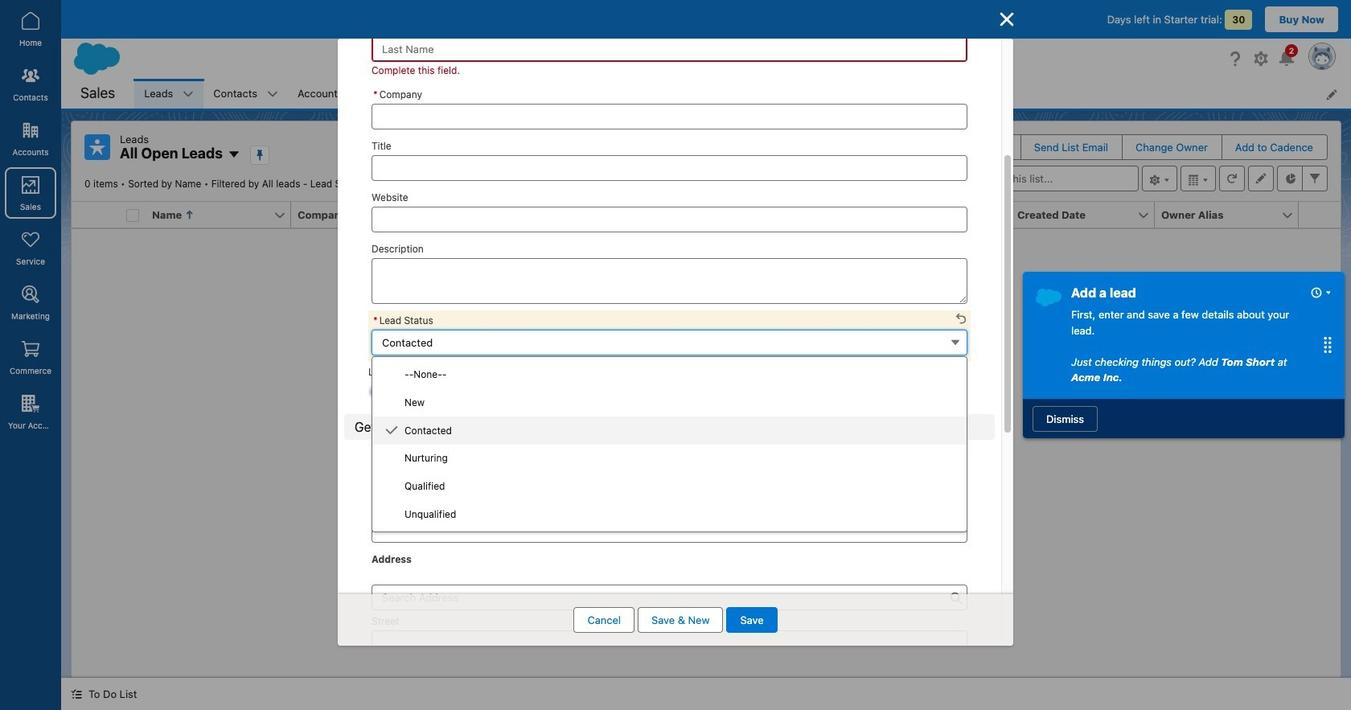 Task type: locate. For each thing, give the bounding box(es) containing it.
1 list item from the left
[[135, 79, 204, 109]]

cell
[[120, 202, 146, 228]]

None text field
[[372, 103, 968, 129]]

email element
[[723, 202, 877, 228]]

3 list item from the left
[[288, 79, 374, 109]]

None text field
[[372, 155, 968, 181], [372, 206, 968, 232], [372, 258, 968, 304], [372, 466, 968, 492], [372, 518, 968, 543], [372, 155, 968, 181], [372, 206, 968, 232], [372, 258, 968, 304], [372, 466, 968, 492], [372, 518, 968, 543]]

select list display image
[[1181, 166, 1216, 191]]

list
[[135, 79, 1351, 109]]

item number element
[[72, 202, 120, 228]]

text default image
[[385, 424, 398, 437]]

4 list item from the left
[[374, 79, 481, 109]]

all open leads status
[[84, 178, 374, 190]]

cell inside all open leads|leads|list view element
[[120, 202, 146, 228]]

state/province element
[[435, 202, 589, 228]]

created date element
[[1011, 202, 1165, 228]]

2 list item from the left
[[204, 79, 288, 109]]

status
[[461, 343, 952, 536]]

option
[[372, 416, 967, 444]]

all open leads|leads|list view element
[[71, 121, 1342, 678]]

list view controls image
[[1142, 166, 1178, 191]]

Last Name text field
[[372, 36, 968, 62]]

text default image
[[71, 689, 82, 700]]

list item
[[135, 79, 204, 109], [204, 79, 288, 109], [288, 79, 374, 109], [374, 79, 481, 109], [746, 79, 810, 109]]

lead status element
[[867, 202, 1021, 228]]



Task type: vqa. For each thing, say whether or not it's contained in the screenshot.
Search Contacts... text box
no



Task type: describe. For each thing, give the bounding box(es) containing it.
Lead Status - Current Selection: Contacted button
[[372, 329, 968, 355]]

inverse image
[[998, 10, 1017, 29]]

5 list item from the left
[[746, 79, 810, 109]]

lead status list box
[[372, 356, 968, 533]]

option inside lead status list box
[[372, 416, 967, 444]]

phone element
[[579, 202, 733, 228]]

company element
[[291, 202, 445, 228]]

action image
[[1299, 202, 1341, 228]]

Search All Open Leads list view. search field
[[946, 166, 1139, 191]]

name element
[[146, 202, 301, 228]]

item number image
[[72, 202, 120, 228]]

owner alias element
[[1155, 202, 1309, 228]]

action element
[[1299, 202, 1341, 228]]



